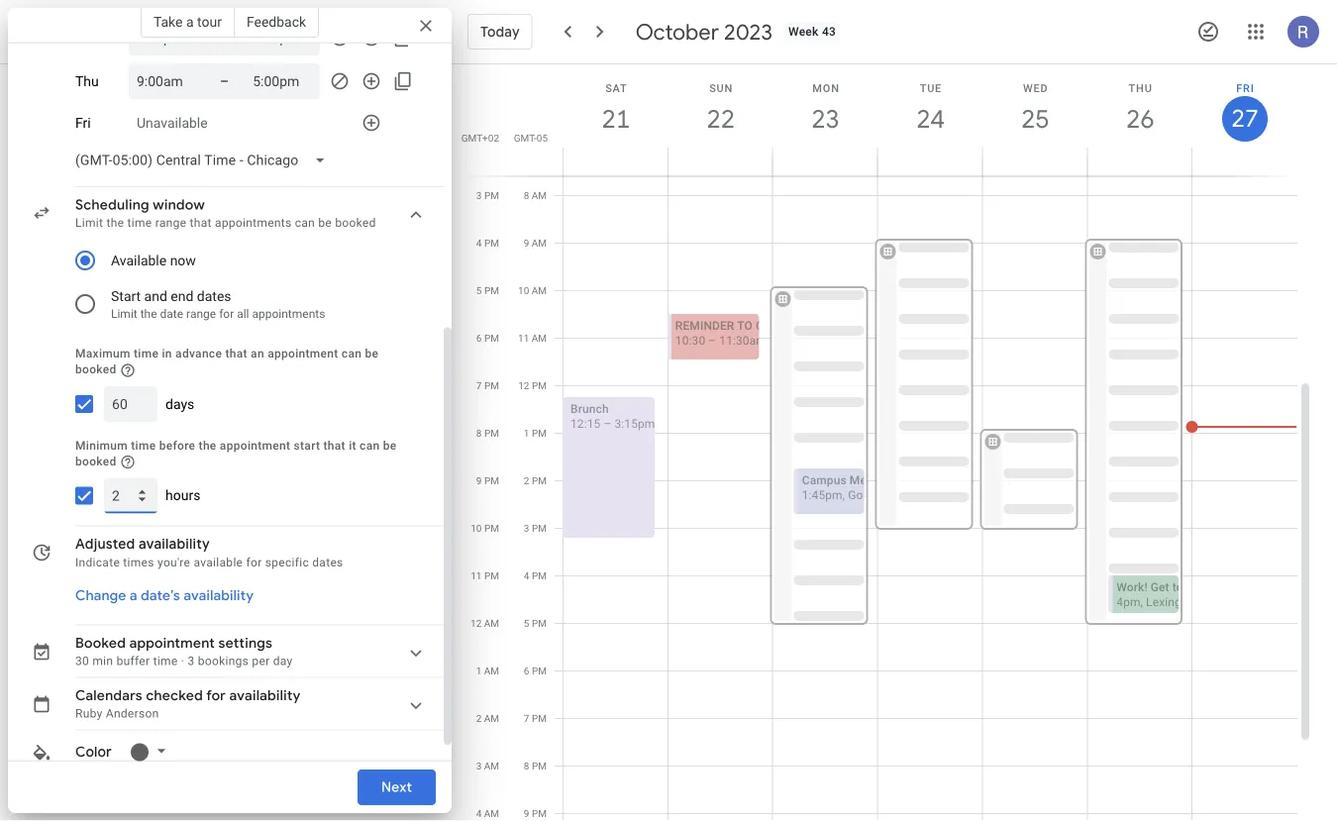 Task type: describe. For each thing, give the bounding box(es) containing it.
that inside 'maximum time in advance that an appointment can be booked'
[[225, 347, 247, 361]]

option group containing available now
[[67, 239, 408, 326]]

1 horizontal spatial 8 pm
[[524, 760, 547, 772]]

1 vertical spatial 9 pm
[[524, 808, 547, 820]]

End time on Wednesdays text field
[[253, 26, 312, 50]]

pm down 1 pm
[[532, 475, 547, 487]]

sat 21
[[601, 82, 629, 135]]

available
[[111, 252, 167, 268]]

, for 4pm
[[1141, 595, 1143, 609]]

sun
[[710, 82, 733, 94]]

scheduling window limit the time range that appointments can be booked
[[75, 196, 376, 230]]

availability for date's
[[184, 587, 254, 605]]

time inside minimum time before the appointment start that it can be booked
[[131, 439, 156, 453]]

1 horizontal spatial 7 pm
[[524, 713, 547, 725]]

43
[[822, 25, 836, 39]]

8 am
[[524, 190, 547, 202]]

adjusted availability indicate times you're available for specific dates
[[75, 536, 343, 569]]

3 am
[[476, 760, 499, 772]]

pm left 8 am at the left top of page
[[484, 190, 499, 202]]

advance
[[175, 347, 222, 361]]

1:45pm ,
[[802, 488, 848, 502]]

appointments inside start and end dates limit the date range for all appointments
[[252, 307, 325, 321]]

3 right 10 pm
[[524, 523, 530, 534]]

11 for 11 pm
[[471, 570, 482, 582]]

am for 10 am
[[532, 285, 547, 297]]

and
[[144, 288, 167, 304]]

mon 23
[[810, 82, 840, 135]]

a for take
[[186, 13, 194, 30]]

am for 11 am
[[532, 332, 547, 344]]

limit inside start and end dates limit the date range for all appointments
[[111, 307, 137, 321]]

reminder
[[676, 319, 735, 333]]

pm right 12 am
[[532, 618, 547, 630]]

0 horizontal spatial 8 pm
[[476, 427, 499, 439]]

am for 1 am
[[484, 665, 499, 677]]

can for time
[[360, 439, 380, 453]]

pm down 2 pm
[[532, 523, 547, 534]]

gmt-05
[[514, 132, 548, 144]]

that for time
[[323, 439, 346, 453]]

in
[[162, 347, 172, 361]]

End time on Thursdays text field
[[253, 69, 312, 93]]

now
[[170, 252, 196, 268]]

work! get to it!
[[1117, 581, 1197, 594]]

take a tour button
[[141, 6, 235, 38]]

an
[[251, 347, 264, 361]]

mon
[[813, 82, 840, 94]]

23
[[810, 103, 839, 135]]

11:30am
[[720, 334, 767, 348]]

maximum time in advance that an appointment can be booked
[[75, 347, 379, 376]]

22 column header
[[668, 64, 773, 176]]

time inside booked appointment settings 30 min buffer time · 3 bookings per day
[[153, 655, 178, 668]]

– right start time on thursdays text field
[[220, 73, 229, 89]]

gmt-
[[514, 132, 537, 144]]

pm down 10 pm
[[484, 570, 499, 582]]

1 vertical spatial 9
[[476, 475, 482, 487]]

campus meeting rescheduled
[[802, 474, 979, 487]]

21
[[601, 103, 629, 135]]

all
[[237, 307, 249, 321]]

am for 2 am
[[484, 713, 499, 725]]

26 column header
[[1087, 64, 1193, 176]]

tour
[[197, 13, 222, 30]]

pm up 11 pm
[[484, 523, 499, 534]]

next
[[381, 779, 412, 797]]

rescheduled
[[897, 474, 979, 487]]

next button
[[357, 764, 436, 811]]

feedback button
[[235, 6, 319, 38]]

start
[[294, 439, 320, 453]]

fri 27
[[1231, 82, 1258, 134]]

0 vertical spatial 3 pm
[[476, 190, 499, 202]]

12 for 12 pm
[[518, 380, 530, 392]]

specific
[[265, 555, 309, 569]]

can for window
[[295, 216, 315, 230]]

4pm ,
[[1117, 595, 1146, 609]]

0 vertical spatial 7 pm
[[476, 380, 499, 392]]

unavailable
[[137, 115, 208, 131]]

Start time on Thursdays text field
[[137, 69, 196, 93]]

thu for thu
[[75, 73, 99, 89]]

1 vertical spatial 4
[[524, 570, 530, 582]]

1 for 1 pm
[[524, 427, 530, 439]]

dates inside start and end dates limit the date range for all appointments
[[197, 288, 231, 304]]

12 am
[[471, 618, 499, 630]]

it
[[349, 439, 356, 453]]

min
[[92, 655, 113, 668]]

ruby
[[75, 707, 103, 721]]

get
[[1151, 581, 1170, 594]]

1 vertical spatial 7
[[524, 713, 530, 725]]

appointment inside booked appointment settings 30 min buffer time · 3 bookings per day
[[129, 635, 215, 653]]

wednesday, october 25 element
[[1013, 96, 1058, 142]]

scheduling
[[75, 196, 149, 214]]

booked for window
[[335, 216, 376, 230]]

feedback
[[247, 13, 306, 30]]

1 horizontal spatial 3 pm
[[524, 523, 547, 534]]

hours
[[165, 488, 200, 504]]

2023
[[724, 18, 773, 46]]

time inside scheduling window limit the time range that appointments can be booked
[[127, 216, 152, 230]]

change a date's availability
[[75, 587, 254, 605]]

1 vertical spatial 4 pm
[[524, 570, 547, 582]]

settings
[[218, 635, 273, 653]]

10 for 10 pm
[[471, 523, 482, 534]]

sun 22
[[706, 82, 734, 135]]

1 for 1 am
[[476, 665, 482, 677]]

week 43
[[789, 25, 836, 39]]

11 for 11 am
[[518, 332, 529, 344]]

end
[[171, 288, 194, 304]]

a for change
[[130, 587, 137, 605]]

work!
[[1117, 581, 1148, 594]]

2 for 2 pm
[[524, 475, 530, 487]]

3 inside booked appointment settings 30 min buffer time · 3 bookings per day
[[188, 655, 195, 668]]

meeting
[[850, 474, 894, 487]]

12 for 12 am
[[471, 618, 482, 630]]

the inside start and end dates limit the date range for all appointments
[[140, 307, 157, 321]]

10 for 10 am
[[518, 285, 529, 297]]

saturday, october 21 element
[[593, 96, 639, 142]]

fri for fri 27
[[1237, 82, 1255, 94]]

be for window
[[318, 216, 332, 230]]

1 pm
[[524, 427, 547, 439]]

october
[[636, 18, 719, 46]]

monday, october 23 element
[[803, 96, 849, 142]]

pm right the 1 am
[[532, 665, 547, 677]]

0 horizontal spatial 6
[[476, 332, 482, 344]]

be inside 'maximum time in advance that an appointment can be booked'
[[365, 347, 379, 361]]

1:45pm
[[802, 488, 843, 502]]

to
[[737, 319, 753, 333]]

3:15pm
[[615, 417, 655, 431]]

pm left the 12 pm
[[484, 380, 499, 392]]

2 vertical spatial 9
[[524, 808, 530, 820]]

25 column header
[[982, 64, 1088, 176]]

time inside 'maximum time in advance that an appointment can be booked'
[[134, 347, 159, 361]]

11 pm
[[471, 570, 499, 582]]

wed for wed 25
[[1023, 82, 1049, 94]]

pm right 4 am
[[532, 808, 547, 820]]

times
[[123, 555, 154, 569]]

1 horizontal spatial 6 pm
[[524, 665, 547, 677]]

2 vertical spatial 4
[[476, 808, 482, 820]]

for inside start and end dates limit the date range for all appointments
[[219, 307, 234, 321]]

am for 8 am
[[532, 190, 547, 202]]

thu 26
[[1125, 82, 1153, 135]]

am for 9 am
[[532, 237, 547, 249]]

start and end dates limit the date range for all appointments
[[111, 288, 325, 321]]

pm left 12:15
[[532, 427, 547, 439]]



Task type: locate. For each thing, give the bounding box(es) containing it.
booked inside minimum time before the appointment start that it can be booked
[[75, 455, 116, 468]]

dates inside 'adjusted availability indicate times you're available for specific dates'
[[312, 555, 343, 569]]

availability inside 'adjusted availability indicate times you're available for specific dates'
[[139, 536, 210, 553]]

start
[[111, 288, 141, 304]]

0 vertical spatial appointments
[[215, 216, 292, 230]]

12 down 11 am
[[518, 380, 530, 392]]

Maximum days in advance that an appointment can be booked number field
[[112, 386, 150, 422]]

5 pm right 12 am
[[524, 618, 547, 630]]

0 horizontal spatial 10
[[471, 523, 482, 534]]

3 down '2 am'
[[476, 760, 482, 772]]

the for time
[[199, 439, 217, 453]]

0 vertical spatial 8
[[524, 190, 529, 202]]

a left tour
[[186, 13, 194, 30]]

tue 24
[[915, 82, 944, 135]]

before
[[159, 439, 195, 453]]

fri up scheduling
[[75, 115, 91, 131]]

2 vertical spatial booked
[[75, 455, 116, 468]]

5 right 12 am
[[524, 618, 530, 630]]

– inside reminder to clean 10:30 – 11:30am
[[709, 334, 717, 348]]

1 horizontal spatial 1
[[524, 427, 530, 439]]

appointment up ·
[[129, 635, 215, 653]]

take a tour
[[153, 13, 222, 30]]

minimum time before the appointment start that it can be booked
[[75, 439, 397, 468]]

bookings
[[198, 655, 249, 668]]

am for 12 am
[[484, 618, 499, 630]]

am for 4 am
[[484, 808, 499, 820]]

am up '2 am'
[[484, 665, 499, 677]]

1 down 12 am
[[476, 665, 482, 677]]

that down the 'window'
[[190, 216, 212, 230]]

0 vertical spatial 5 pm
[[476, 285, 499, 297]]

7 right '2 am'
[[524, 713, 530, 725]]

pm right 11 pm
[[532, 570, 547, 582]]

to
[[1173, 581, 1184, 594]]

pm left 2 pm
[[484, 475, 499, 487]]

pm left '10 am'
[[484, 285, 499, 297]]

1 horizontal spatial wed
[[1023, 82, 1049, 94]]

1 horizontal spatial the
[[140, 307, 157, 321]]

today button
[[468, 8, 533, 55]]

1 down the 12 pm
[[524, 427, 530, 439]]

availability for for
[[229, 687, 301, 705]]

1 vertical spatial ,
[[1141, 595, 1143, 609]]

1 vertical spatial fri
[[75, 115, 91, 131]]

0 horizontal spatial 1
[[476, 665, 482, 677]]

9 pm left 2 pm
[[476, 475, 499, 487]]

1 vertical spatial 8 pm
[[524, 760, 547, 772]]

1 vertical spatial for
[[246, 555, 262, 569]]

– left feedback
[[220, 29, 229, 46]]

5 pm
[[476, 285, 499, 297], [524, 618, 547, 630]]

0 vertical spatial 6 pm
[[476, 332, 499, 344]]

4 pm left 9 am on the top of the page
[[476, 237, 499, 249]]

0 horizontal spatial thu
[[75, 73, 99, 89]]

tue
[[920, 82, 942, 94]]

pm left 1 pm
[[484, 427, 499, 439]]

am down the 1 am
[[484, 713, 499, 725]]

thu left start time on thursdays text field
[[75, 73, 99, 89]]

1 horizontal spatial 2
[[524, 475, 530, 487]]

0 horizontal spatial 4 pm
[[476, 237, 499, 249]]

limit down start
[[111, 307, 137, 321]]

pm left 11 am
[[484, 332, 499, 344]]

dates right end
[[197, 288, 231, 304]]

availability inside button
[[184, 587, 254, 605]]

10 up 11 pm
[[471, 523, 482, 534]]

0 vertical spatial 2
[[524, 475, 530, 487]]

the inside minimum time before the appointment start that it can be booked
[[199, 439, 217, 453]]

pm right '2 am'
[[532, 713, 547, 725]]

5 left '10 am'
[[476, 285, 482, 297]]

booked
[[75, 635, 126, 653]]

the for window
[[106, 216, 124, 230]]

10 pm
[[471, 523, 499, 534]]

1 horizontal spatial that
[[225, 347, 247, 361]]

8 pm
[[476, 427, 499, 439], [524, 760, 547, 772]]

grid containing 21
[[460, 64, 1314, 821]]

0 vertical spatial limit
[[75, 216, 103, 230]]

3 pm down 2 pm
[[524, 523, 547, 534]]

today
[[480, 23, 520, 41]]

7
[[476, 380, 482, 392], [524, 713, 530, 725]]

4 right 11 pm
[[524, 570, 530, 582]]

wed for wed
[[75, 29, 103, 46]]

2 vertical spatial be
[[383, 439, 397, 453]]

tuesday, october 24 element
[[908, 96, 954, 142]]

reminder to clean 10:30 – 11:30am
[[676, 319, 794, 348]]

0 horizontal spatial 12
[[471, 618, 482, 630]]

2 vertical spatial that
[[323, 439, 346, 453]]

booked inside scheduling window limit the time range that appointments can be booked
[[335, 216, 376, 230]]

appointment
[[268, 347, 338, 361], [220, 439, 291, 453], [129, 635, 215, 653]]

9
[[524, 237, 529, 249], [476, 475, 482, 487], [524, 808, 530, 820]]

2 vertical spatial 8
[[524, 760, 530, 772]]

time down scheduling
[[127, 216, 152, 230]]

6
[[476, 332, 482, 344], [524, 665, 530, 677]]

2 vertical spatial for
[[206, 687, 226, 705]]

sat
[[605, 82, 628, 94]]

7 left the 12 pm
[[476, 380, 482, 392]]

– inside the "brunch 12:15 – 3:15pm"
[[604, 417, 612, 431]]

pm up 1 pm
[[532, 380, 547, 392]]

1 vertical spatial limit
[[111, 307, 137, 321]]

1 vertical spatial booked
[[75, 363, 116, 376]]

1 vertical spatial appointment
[[220, 439, 291, 453]]

0 horizontal spatial the
[[106, 216, 124, 230]]

– down the reminder
[[709, 334, 717, 348]]

anderson
[[106, 707, 159, 721]]

am down 8 am at the left top of page
[[532, 237, 547, 249]]

0 vertical spatial the
[[106, 216, 124, 230]]

, down work!
[[1141, 595, 1143, 609]]

30
[[75, 655, 89, 668]]

0 vertical spatial fri
[[1237, 82, 1255, 94]]

calendars checked for availability ruby anderson
[[75, 687, 301, 721]]

available now
[[111, 252, 196, 268]]

am down '2 am'
[[484, 760, 499, 772]]

0 horizontal spatial dates
[[197, 288, 231, 304]]

0 horizontal spatial ,
[[843, 488, 845, 502]]

be
[[318, 216, 332, 230], [365, 347, 379, 361], [383, 439, 397, 453]]

thu up thursday, october 26 element
[[1129, 82, 1153, 94]]

dates
[[197, 288, 231, 304], [312, 555, 343, 569]]

10 up 11 am
[[518, 285, 529, 297]]

fri inside fri 27
[[1237, 82, 1255, 94]]

1 vertical spatial appointments
[[252, 307, 325, 321]]

0 vertical spatial 12
[[518, 380, 530, 392]]

thu for thu 26
[[1129, 82, 1153, 94]]

color
[[75, 744, 112, 762]]

0 horizontal spatial 5 pm
[[476, 285, 499, 297]]

23 column header
[[772, 64, 878, 176]]

appointment right an
[[268, 347, 338, 361]]

22
[[706, 103, 734, 135]]

0 vertical spatial 9 pm
[[476, 475, 499, 487]]

1 horizontal spatial 5
[[524, 618, 530, 630]]

1 am
[[476, 665, 499, 677]]

Start time on Wednesdays text field
[[137, 26, 196, 50]]

25
[[1020, 103, 1049, 135]]

0 horizontal spatial 9 pm
[[476, 475, 499, 487]]

minimum
[[75, 439, 128, 453]]

booked appointment settings 30 min buffer time · 3 bookings per day
[[75, 635, 293, 668]]

2 horizontal spatial that
[[323, 439, 346, 453]]

fri for fri
[[75, 115, 91, 131]]

9 pm
[[476, 475, 499, 487], [524, 808, 547, 820]]

option group
[[67, 239, 408, 326]]

4 down 3 am
[[476, 808, 482, 820]]

10 am
[[518, 285, 547, 297]]

1 vertical spatial 1
[[476, 665, 482, 677]]

26
[[1125, 103, 1153, 135]]

6 pm left 11 am
[[476, 332, 499, 344]]

dates right specific
[[312, 555, 343, 569]]

9 am
[[524, 237, 547, 249]]

pm right 3 am
[[532, 760, 547, 772]]

adjusted
[[75, 536, 135, 553]]

wed inside wed 25
[[1023, 82, 1049, 94]]

0 horizontal spatial wed
[[75, 29, 103, 46]]

1 horizontal spatial 9 pm
[[524, 808, 547, 820]]

2 vertical spatial appointment
[[129, 635, 215, 653]]

0 horizontal spatial fri
[[75, 115, 91, 131]]

thursday, october 26 element
[[1118, 96, 1163, 142]]

the right the before
[[199, 439, 217, 453]]

1 horizontal spatial limit
[[111, 307, 137, 321]]

2 vertical spatial can
[[360, 439, 380, 453]]

booked for time
[[75, 455, 116, 468]]

1 vertical spatial 3 pm
[[524, 523, 547, 534]]

0 vertical spatial 4
[[476, 237, 482, 249]]

0 vertical spatial a
[[186, 13, 194, 30]]

10:30
[[676, 334, 706, 348]]

time left the before
[[131, 439, 156, 453]]

gmt+02
[[461, 132, 499, 144]]

1 vertical spatial a
[[130, 587, 137, 605]]

range down the 'window'
[[155, 216, 187, 230]]

9 pm right 4 am
[[524, 808, 547, 820]]

, down campus
[[843, 488, 845, 502]]

12 down 11 pm
[[471, 618, 482, 630]]

am down 3 am
[[484, 808, 499, 820]]

0 horizontal spatial be
[[318, 216, 332, 230]]

1 horizontal spatial 6
[[524, 665, 530, 677]]

limit inside scheduling window limit the time range that appointments can be booked
[[75, 216, 103, 230]]

grid
[[460, 64, 1314, 821]]

3 pm left 8 am at the left top of page
[[476, 190, 499, 202]]

4 pm
[[476, 237, 499, 249], [524, 570, 547, 582]]

that inside minimum time before the appointment start that it can be booked
[[323, 439, 346, 453]]

the inside scheduling window limit the time range that appointments can be booked
[[106, 216, 124, 230]]

change
[[75, 587, 126, 605]]

that
[[190, 216, 212, 230], [225, 347, 247, 361], [323, 439, 346, 453]]

1 horizontal spatial 11
[[518, 332, 529, 344]]

that inside scheduling window limit the time range that appointments can be booked
[[190, 216, 212, 230]]

24
[[915, 103, 944, 135]]

1 horizontal spatial dates
[[312, 555, 343, 569]]

am down 9 am on the top of the page
[[532, 285, 547, 297]]

8 pm right 3 am
[[524, 760, 547, 772]]

0 vertical spatial can
[[295, 216, 315, 230]]

friday, october 27, today element
[[1223, 96, 1268, 142]]

None field
[[67, 143, 342, 178]]

8 up 9 am on the top of the page
[[524, 190, 529, 202]]

2 horizontal spatial be
[[383, 439, 397, 453]]

0 vertical spatial appointment
[[268, 347, 338, 361]]

buffer
[[116, 655, 150, 668]]

campus
[[802, 474, 847, 487]]

21 column header
[[563, 64, 669, 176]]

brunch
[[571, 402, 609, 416]]

am up 9 am on the top of the page
[[532, 190, 547, 202]]

1 horizontal spatial 7
[[524, 713, 530, 725]]

be for time
[[383, 439, 397, 453]]

date
[[160, 307, 183, 321]]

availability inside calendars checked for availability ruby anderson
[[229, 687, 301, 705]]

thu inside thu 26
[[1129, 82, 1153, 94]]

the down scheduling
[[106, 216, 124, 230]]

0 vertical spatial for
[[219, 307, 234, 321]]

0 vertical spatial ,
[[843, 488, 845, 502]]

time left in
[[134, 347, 159, 361]]

0 vertical spatial that
[[190, 216, 212, 230]]

24 column header
[[877, 64, 983, 176]]

time left ·
[[153, 655, 178, 668]]

27 column header
[[1192, 64, 1298, 176]]

Minimum amount of hours before the start of the appointment that it can be booked number field
[[112, 478, 150, 514]]

fri
[[1237, 82, 1255, 94], [75, 115, 91, 131]]

5
[[476, 285, 482, 297], [524, 618, 530, 630]]

am for 3 am
[[484, 760, 499, 772]]

4pm
[[1117, 595, 1141, 609]]

4 am
[[476, 808, 499, 820]]

am up the 12 pm
[[532, 332, 547, 344]]

3 right ·
[[188, 655, 195, 668]]

for inside calendars checked for availability ruby anderson
[[206, 687, 226, 705]]

2 down 1 pm
[[524, 475, 530, 487]]

– right 12:15
[[604, 417, 612, 431]]

can inside scheduling window limit the time range that appointments can be booked
[[295, 216, 315, 230]]

fri up 27
[[1237, 82, 1255, 94]]

1 vertical spatial 8
[[476, 427, 482, 439]]

availability up you're
[[139, 536, 210, 553]]

1 vertical spatial the
[[140, 307, 157, 321]]

1 vertical spatial wed
[[1023, 82, 1049, 94]]

maximum
[[75, 347, 131, 361]]

0 vertical spatial booked
[[335, 216, 376, 230]]

3 pm
[[476, 190, 499, 202], [524, 523, 547, 534]]

4 pm right 11 pm
[[524, 570, 547, 582]]

11 down '10 am'
[[518, 332, 529, 344]]

can inside 'maximum time in advance that an appointment can be booked'
[[342, 347, 362, 361]]

1 horizontal spatial thu
[[1129, 82, 1153, 94]]

27
[[1231, 103, 1258, 134]]

3 left 8 am at the left top of page
[[476, 190, 482, 202]]

0 vertical spatial 7
[[476, 380, 482, 392]]

0 horizontal spatial 3 pm
[[476, 190, 499, 202]]

checked
[[146, 687, 203, 705]]

october 2023
[[636, 18, 773, 46]]

the down and
[[140, 307, 157, 321]]

appointment inside minimum time before the appointment start that it can be booked
[[220, 439, 291, 453]]

days
[[165, 396, 194, 412]]

wed
[[75, 29, 103, 46], [1023, 82, 1049, 94]]

1 vertical spatial be
[[365, 347, 379, 361]]

11 up 12 am
[[471, 570, 482, 582]]

pm left 9 am on the top of the page
[[484, 237, 499, 249]]

9 up '10 am'
[[524, 237, 529, 249]]

wed up 'wednesday, october 25' element
[[1023, 82, 1049, 94]]

2 pm
[[524, 475, 547, 487]]

range inside scheduling window limit the time range that appointments can be booked
[[155, 216, 187, 230]]

for inside 'adjusted availability indicate times you're available for specific dates'
[[246, 555, 262, 569]]

brunch 12:15 – 3:15pm
[[571, 402, 655, 431]]

appointments right all
[[252, 307, 325, 321]]

6 left 11 am
[[476, 332, 482, 344]]

2 horizontal spatial the
[[199, 439, 217, 453]]

0 vertical spatial 5
[[476, 285, 482, 297]]

limit down scheduling
[[75, 216, 103, 230]]

, for 1:45pm
[[843, 488, 845, 502]]

be inside scheduling window limit the time range that appointments can be booked
[[318, 216, 332, 230]]

wed left start time on wednesdays text box
[[75, 29, 103, 46]]

1 horizontal spatial a
[[186, 13, 194, 30]]

0 vertical spatial wed
[[75, 29, 103, 46]]

1 horizontal spatial ,
[[1141, 595, 1143, 609]]

it!
[[1187, 581, 1197, 594]]

that left an
[[225, 347, 247, 361]]

12 pm
[[518, 380, 547, 392]]

date's
[[141, 587, 180, 605]]

0 vertical spatial 6
[[476, 332, 482, 344]]

am up the 1 am
[[484, 618, 499, 630]]

0 vertical spatial 11
[[518, 332, 529, 344]]

that for window
[[190, 216, 212, 230]]

1 vertical spatial 2
[[476, 713, 482, 725]]

0 vertical spatial 4 pm
[[476, 237, 499, 249]]

2 vertical spatial the
[[199, 439, 217, 453]]

1 vertical spatial 6 pm
[[524, 665, 547, 677]]

time
[[127, 216, 152, 230], [134, 347, 159, 361], [131, 439, 156, 453], [153, 655, 178, 668]]

1 horizontal spatial 12
[[518, 380, 530, 392]]

6 pm right the 1 am
[[524, 665, 547, 677]]

5 pm left '10 am'
[[476, 285, 499, 297]]

0 vertical spatial 8 pm
[[476, 427, 499, 439]]

0 vertical spatial availability
[[139, 536, 210, 553]]

0 vertical spatial 9
[[524, 237, 529, 249]]

appointment left start
[[220, 439, 291, 453]]

available
[[194, 555, 243, 569]]

1 vertical spatial 10
[[471, 523, 482, 534]]

7 pm left the 12 pm
[[476, 380, 499, 392]]

0 horizontal spatial 11
[[471, 570, 482, 582]]

booked
[[335, 216, 376, 230], [75, 363, 116, 376], [75, 455, 116, 468]]

2 down the 1 am
[[476, 713, 482, 725]]

8 left 1 pm
[[476, 427, 482, 439]]

0 horizontal spatial 5
[[476, 285, 482, 297]]

6 right the 1 am
[[524, 665, 530, 677]]

8 right 3 am
[[524, 760, 530, 772]]

1 vertical spatial 11
[[471, 570, 482, 582]]

appointment inside 'maximum time in advance that an appointment can be booked'
[[268, 347, 338, 361]]

2 am
[[476, 713, 499, 725]]

can inside minimum time before the appointment start that it can be booked
[[360, 439, 380, 453]]

12:15
[[571, 417, 601, 431]]

2 for 2 am
[[476, 713, 482, 725]]

take
[[153, 13, 183, 30]]

1 horizontal spatial 5 pm
[[524, 618, 547, 630]]

booked inside 'maximum time in advance that an appointment can be booked'
[[75, 363, 116, 376]]

1 horizontal spatial fri
[[1237, 82, 1255, 94]]

0 horizontal spatial that
[[190, 216, 212, 230]]

the
[[106, 216, 124, 230], [140, 307, 157, 321], [199, 439, 217, 453]]

for down bookings
[[206, 687, 226, 705]]

9 up 10 pm
[[476, 475, 482, 487]]

1
[[524, 427, 530, 439], [476, 665, 482, 677]]

be inside minimum time before the appointment start that it can be booked
[[383, 439, 397, 453]]

for left specific
[[246, 555, 262, 569]]

range inside start and end dates limit the date range for all appointments
[[186, 307, 216, 321]]

for left all
[[219, 307, 234, 321]]

wed 25
[[1020, 82, 1049, 135]]

appointments inside scheduling window limit the time range that appointments can be booked
[[215, 216, 292, 230]]

9 right 4 am
[[524, 808, 530, 820]]

sunday, october 22 element
[[698, 96, 744, 142]]



Task type: vqa. For each thing, say whether or not it's contained in the screenshot.
More
no



